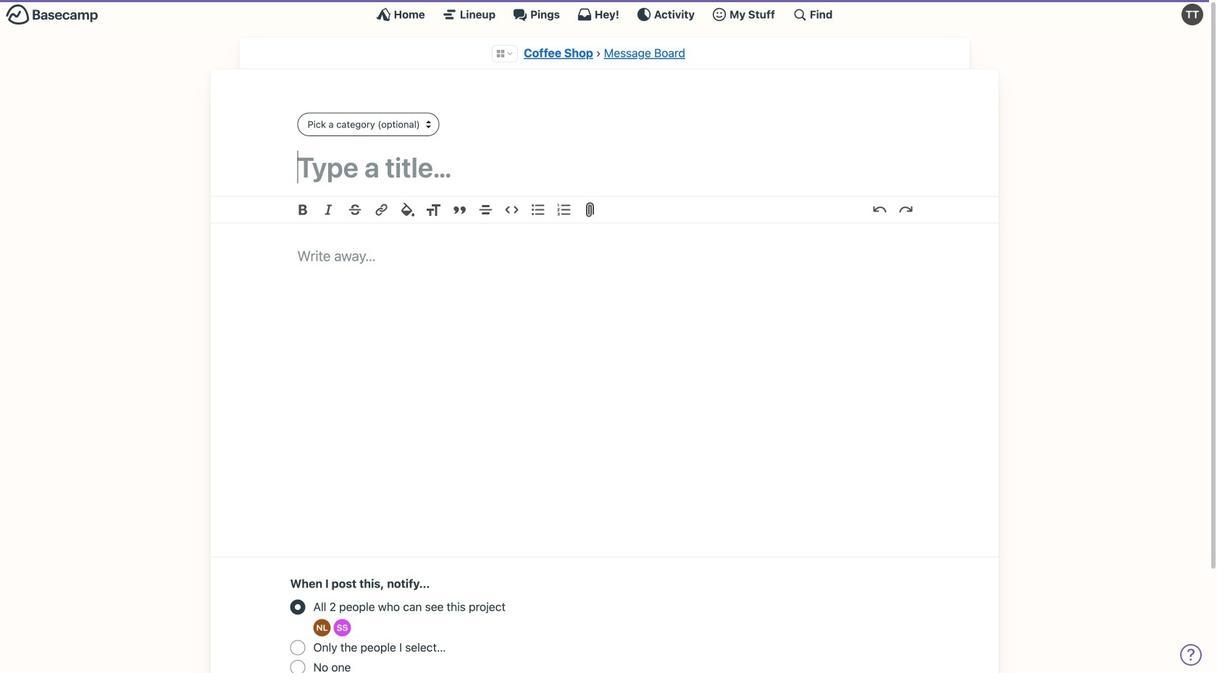 Task type: describe. For each thing, give the bounding box(es) containing it.
Type a title… text field
[[297, 151, 912, 183]]

terry turtle image
[[1182, 4, 1204, 25]]

Write away… text field
[[254, 224, 956, 539]]



Task type: vqa. For each thing, say whether or not it's contained in the screenshot.
Switch accounts IMAGE
yes



Task type: locate. For each thing, give the bounding box(es) containing it.
sarah silvers image
[[334, 619, 351, 637]]

natalie lubich image
[[313, 619, 331, 637]]

keyboard shortcut: ⌘ + / image
[[793, 7, 807, 22]]

main element
[[0, 0, 1210, 28]]

switch accounts image
[[6, 4, 99, 26]]



